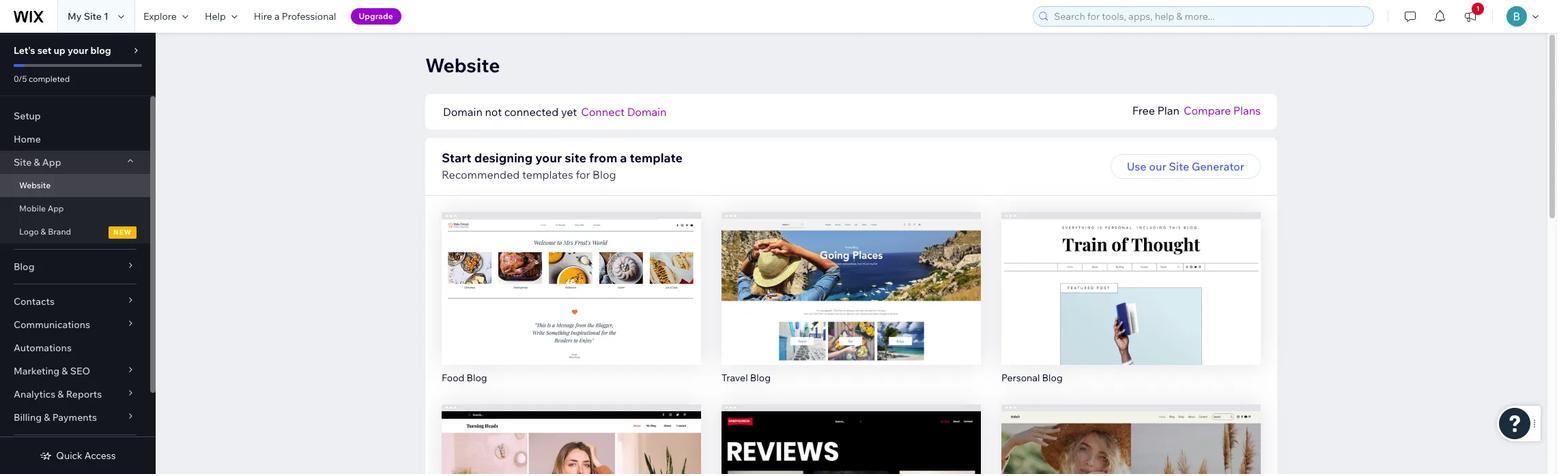 Task type: vqa. For each thing, say whether or not it's contained in the screenshot.
GET related to Get Started
no



Task type: describe. For each thing, give the bounding box(es) containing it.
designing
[[474, 150, 533, 166]]

use our site generator
[[1127, 160, 1245, 173]]

help button
[[197, 0, 246, 33]]

1 inside button
[[1476, 4, 1480, 13]]

use our site generator button
[[1111, 154, 1261, 179]]

analytics & reports button
[[0, 383, 150, 406]]

explore
[[143, 10, 177, 23]]

mobile app link
[[0, 197, 150, 221]]

marketing & seo
[[14, 365, 90, 378]]

view for personal blog
[[1119, 300, 1144, 313]]

site & app
[[14, 156, 61, 169]]

contacts button
[[0, 290, 150, 313]]

personal blog
[[1002, 372, 1063, 384]]

home
[[14, 133, 41, 145]]

templates
[[522, 168, 573, 182]]

& for site
[[34, 156, 40, 169]]

view for travel blog
[[839, 300, 864, 313]]

blog for travel blog
[[750, 372, 771, 384]]

start
[[442, 150, 471, 166]]

1 horizontal spatial site
[[84, 10, 102, 23]]

mobile app
[[19, 203, 64, 214]]

edit for travel blog
[[841, 271, 862, 285]]

communications
[[14, 319, 90, 331]]

my
[[68, 10, 82, 23]]

your inside sidebar element
[[68, 44, 88, 57]]

hire a professional link
[[246, 0, 344, 33]]

edit for food blog
[[561, 271, 582, 285]]

1 vertical spatial app
[[48, 203, 64, 214]]

view for food blog
[[559, 300, 584, 313]]

your inside start designing your site from a template recommended templates for blog
[[535, 150, 562, 166]]

upgrade
[[359, 11, 393, 21]]

blog for food blog
[[467, 372, 487, 384]]

compare
[[1184, 104, 1231, 117]]

1 domain from the left
[[443, 105, 483, 119]]

communications button
[[0, 313, 150, 337]]

completed
[[29, 74, 70, 84]]

quick access button
[[40, 450, 116, 462]]

seo
[[70, 365, 90, 378]]

quick access
[[56, 450, 116, 462]]

view button for personal blog
[[1102, 294, 1160, 319]]

template
[[630, 150, 683, 166]]

logo
[[19, 227, 39, 237]]

use
[[1127, 160, 1147, 173]]

compare plans button
[[1184, 102, 1261, 119]]

0/5
[[14, 74, 27, 84]]

plans
[[1233, 104, 1261, 117]]

let's set up your blog
[[14, 44, 111, 57]]

travel blog
[[722, 372, 771, 384]]

& for analytics
[[58, 388, 64, 401]]

contacts
[[14, 296, 55, 308]]

up
[[54, 44, 65, 57]]

recommended
[[442, 168, 520, 182]]

connect
[[581, 105, 625, 119]]

automations link
[[0, 337, 150, 360]]

blog inside popup button
[[14, 261, 34, 273]]

reports
[[66, 388, 102, 401]]

analytics & reports
[[14, 388, 102, 401]]

let's
[[14, 44, 35, 57]]

domain not connected yet connect domain
[[443, 105, 667, 119]]

2 domain from the left
[[627, 105, 667, 119]]

free plan compare plans
[[1132, 104, 1261, 117]]

blog
[[90, 44, 111, 57]]

help
[[205, 10, 226, 23]]

start designing your site from a template recommended templates for blog
[[442, 150, 683, 182]]

connect domain button
[[581, 104, 667, 120]]

sidebar element
[[0, 33, 156, 474]]

0/5 completed
[[14, 74, 70, 84]]

from
[[589, 150, 617, 166]]

blog for personal blog
[[1042, 372, 1063, 384]]

access
[[85, 450, 116, 462]]

1 button
[[1456, 0, 1486, 33]]

travel
[[722, 372, 748, 384]]

edit button for personal blog
[[1103, 265, 1160, 290]]



Task type: locate. For each thing, give the bounding box(es) containing it.
1 horizontal spatial website
[[425, 53, 500, 77]]

blog
[[593, 168, 616, 182], [14, 261, 34, 273], [467, 372, 487, 384], [750, 372, 771, 384], [1042, 372, 1063, 384]]

billing & payments
[[14, 412, 97, 424]]

blog right the personal
[[1042, 372, 1063, 384]]

logo & brand
[[19, 227, 71, 237]]

blog down logo
[[14, 261, 34, 273]]

& left seo
[[62, 365, 68, 378]]

0 horizontal spatial your
[[68, 44, 88, 57]]

1 vertical spatial website
[[19, 180, 51, 190]]

3 edit from the left
[[1121, 271, 1142, 285]]

0 horizontal spatial domain
[[443, 105, 483, 119]]

1 vertical spatial your
[[535, 150, 562, 166]]

website down site & app
[[19, 180, 51, 190]]

0 vertical spatial website
[[425, 53, 500, 77]]

personal
[[1002, 372, 1040, 384]]

domain
[[443, 105, 483, 119], [627, 105, 667, 119]]

your up templates
[[535, 150, 562, 166]]

website link
[[0, 174, 150, 197]]

0 horizontal spatial 1
[[104, 10, 108, 23]]

connected
[[504, 105, 559, 119]]

view button for travel blog
[[822, 294, 880, 319]]

site & app button
[[0, 151, 150, 174]]

mobile
[[19, 203, 46, 214]]

view
[[559, 300, 584, 313], [839, 300, 864, 313], [1119, 300, 1144, 313]]

billing
[[14, 412, 42, 424]]

marketing & seo button
[[0, 360, 150, 383]]

site right "our"
[[1169, 160, 1189, 173]]

2 edit from the left
[[841, 271, 862, 285]]

payments
[[52, 412, 97, 424]]

1 view button from the left
[[542, 294, 600, 319]]

& for logo
[[41, 227, 46, 237]]

analytics
[[14, 388, 55, 401]]

& left reports on the bottom of the page
[[58, 388, 64, 401]]

1 edit from the left
[[561, 271, 582, 285]]

edit button
[[543, 265, 600, 290], [823, 265, 880, 290], [1103, 265, 1160, 290]]

domain left not
[[443, 105, 483, 119]]

1 horizontal spatial edit
[[841, 271, 862, 285]]

my site 1
[[68, 10, 108, 23]]

& inside dropdown button
[[58, 388, 64, 401]]

billing & payments button
[[0, 406, 150, 429]]

site inside popup button
[[14, 156, 32, 169]]

automations
[[14, 342, 72, 354]]

app down home link
[[42, 156, 61, 169]]

3 edit button from the left
[[1103, 265, 1160, 290]]

quick
[[56, 450, 82, 462]]

blog down from
[[593, 168, 616, 182]]

a inside start designing your site from a template recommended templates for blog
[[620, 150, 627, 166]]

1 vertical spatial a
[[620, 150, 627, 166]]

0 horizontal spatial edit
[[561, 271, 582, 285]]

our
[[1149, 160, 1166, 173]]

food
[[442, 372, 464, 384]]

edit button for travel blog
[[823, 265, 880, 290]]

a
[[274, 10, 280, 23], [620, 150, 627, 166]]

set
[[37, 44, 51, 57]]

2 horizontal spatial edit button
[[1103, 265, 1160, 290]]

brand
[[48, 227, 71, 237]]

& inside 'popup button'
[[44, 412, 50, 424]]

&
[[34, 156, 40, 169], [41, 227, 46, 237], [62, 365, 68, 378], [58, 388, 64, 401], [44, 412, 50, 424]]

blog button
[[0, 255, 150, 279]]

1 horizontal spatial view
[[839, 300, 864, 313]]

0 vertical spatial app
[[42, 156, 61, 169]]

setup link
[[0, 104, 150, 128]]

food blog
[[442, 372, 487, 384]]

your right 'up'
[[68, 44, 88, 57]]

& for marketing
[[62, 365, 68, 378]]

1 horizontal spatial a
[[620, 150, 627, 166]]

your
[[68, 44, 88, 57], [535, 150, 562, 166]]

0 horizontal spatial edit button
[[543, 265, 600, 290]]

app
[[42, 156, 61, 169], [48, 203, 64, 214]]

app inside popup button
[[42, 156, 61, 169]]

website inside sidebar element
[[19, 180, 51, 190]]

website up not
[[425, 53, 500, 77]]

2 horizontal spatial edit
[[1121, 271, 1142, 285]]

& for billing
[[44, 412, 50, 424]]

blog right travel
[[750, 372, 771, 384]]

not
[[485, 105, 502, 119]]

setup
[[14, 110, 41, 122]]

hire
[[254, 10, 272, 23]]

site
[[565, 150, 586, 166]]

3 view button from the left
[[1102, 294, 1160, 319]]

2 horizontal spatial view button
[[1102, 294, 1160, 319]]

& down home
[[34, 156, 40, 169]]

0 horizontal spatial view
[[559, 300, 584, 313]]

1 horizontal spatial domain
[[627, 105, 667, 119]]

& right logo
[[41, 227, 46, 237]]

blog right food
[[467, 372, 487, 384]]

2 view from the left
[[839, 300, 864, 313]]

free
[[1132, 104, 1155, 117]]

& right billing
[[44, 412, 50, 424]]

website
[[425, 53, 500, 77], [19, 180, 51, 190]]

view button
[[542, 294, 600, 319], [822, 294, 880, 319], [1102, 294, 1160, 319]]

a right hire
[[274, 10, 280, 23]]

yet
[[561, 105, 577, 119]]

a inside "hire a professional" link
[[274, 10, 280, 23]]

0 vertical spatial your
[[68, 44, 88, 57]]

Search for tools, apps, help & more... field
[[1050, 7, 1369, 26]]

edit button for food blog
[[543, 265, 600, 290]]

1 edit button from the left
[[543, 265, 600, 290]]

1 horizontal spatial view button
[[822, 294, 880, 319]]

professional
[[282, 10, 336, 23]]

site
[[84, 10, 102, 23], [14, 156, 32, 169], [1169, 160, 1189, 173]]

a right from
[[620, 150, 627, 166]]

new
[[113, 228, 132, 237]]

2 horizontal spatial site
[[1169, 160, 1189, 173]]

2 edit button from the left
[[823, 265, 880, 290]]

0 vertical spatial a
[[274, 10, 280, 23]]

0 horizontal spatial website
[[19, 180, 51, 190]]

marketing
[[14, 365, 60, 378]]

plan
[[1158, 104, 1180, 117]]

1 horizontal spatial your
[[535, 150, 562, 166]]

3 view from the left
[[1119, 300, 1144, 313]]

generator
[[1192, 160, 1245, 173]]

app right the mobile
[[48, 203, 64, 214]]

1 horizontal spatial 1
[[1476, 4, 1480, 13]]

for
[[576, 168, 590, 182]]

view button for food blog
[[542, 294, 600, 319]]

0 horizontal spatial site
[[14, 156, 32, 169]]

2 horizontal spatial view
[[1119, 300, 1144, 313]]

site inside button
[[1169, 160, 1189, 173]]

upgrade button
[[351, 8, 401, 25]]

1
[[1476, 4, 1480, 13], [104, 10, 108, 23]]

edit
[[561, 271, 582, 285], [841, 271, 862, 285], [1121, 271, 1142, 285]]

0 horizontal spatial view button
[[542, 294, 600, 319]]

domain right connect
[[627, 105, 667, 119]]

site right 'my'
[[84, 10, 102, 23]]

home link
[[0, 128, 150, 151]]

hire a professional
[[254, 10, 336, 23]]

blog inside start designing your site from a template recommended templates for blog
[[593, 168, 616, 182]]

2 view button from the left
[[822, 294, 880, 319]]

edit for personal blog
[[1121, 271, 1142, 285]]

0 horizontal spatial a
[[274, 10, 280, 23]]

site down home
[[14, 156, 32, 169]]

1 horizontal spatial edit button
[[823, 265, 880, 290]]

1 view from the left
[[559, 300, 584, 313]]



